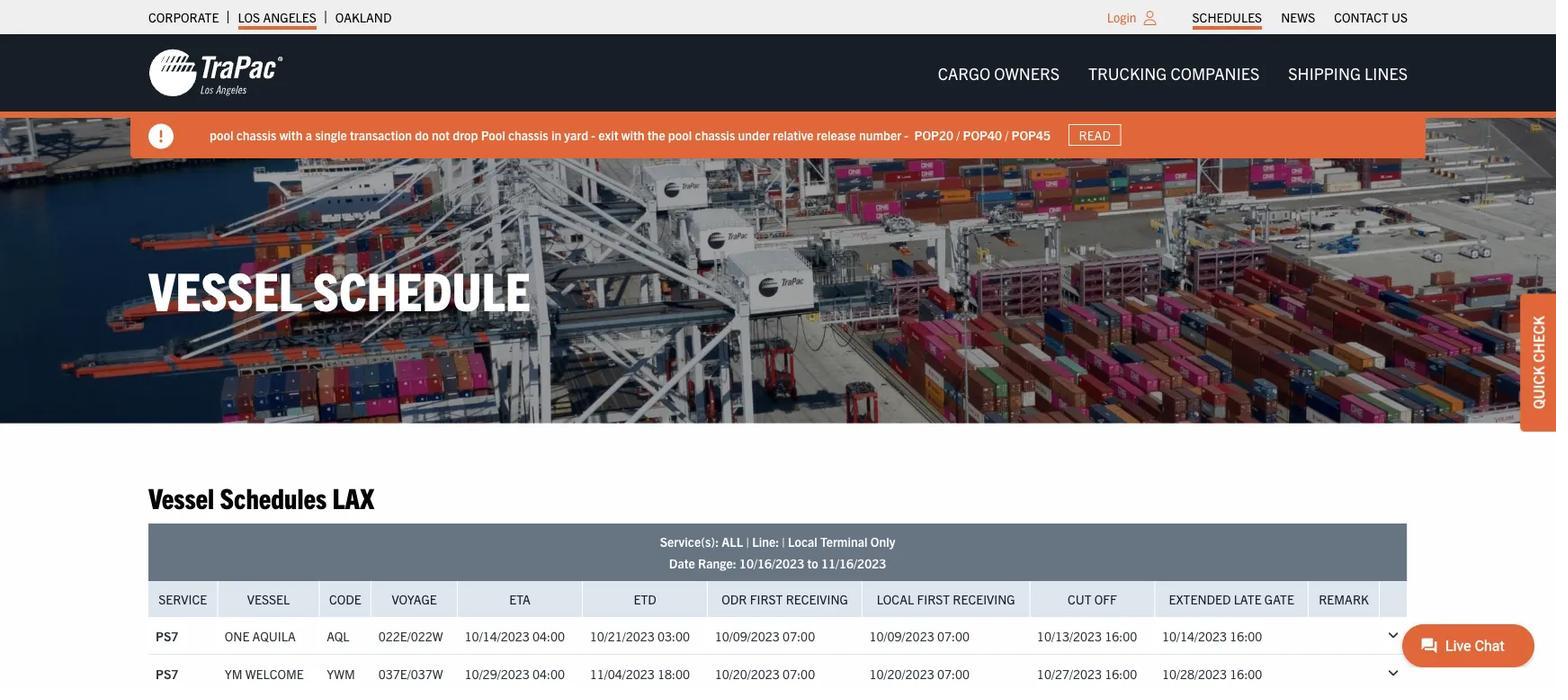 Task type: describe. For each thing, give the bounding box(es) containing it.
ym
[[225, 665, 243, 681]]

shipping lines
[[1289, 63, 1408, 83]]

late
[[1234, 591, 1262, 607]]

1 | from the left
[[746, 533, 750, 550]]

service
[[159, 591, 207, 607]]

read link
[[1069, 124, 1122, 146]]

read
[[1079, 127, 1111, 143]]

04:00 for 10/14/2023 04:00
[[533, 627, 565, 644]]

cargo owners link
[[924, 55, 1074, 91]]

10/21/2023
[[590, 627, 655, 644]]

check
[[1530, 316, 1548, 363]]

1 with from the left
[[280, 127, 303, 143]]

los
[[238, 9, 260, 25]]

schedules link
[[1193, 4, 1263, 30]]

the
[[648, 127, 666, 143]]

aql
[[327, 627, 350, 644]]

10/29/2023
[[465, 665, 530, 681]]

gate
[[1265, 591, 1295, 607]]

16:00 for 10/14/2023 16:00
[[1230, 627, 1263, 644]]

release
[[817, 127, 856, 143]]

cut off
[[1068, 591, 1118, 607]]

trucking
[[1089, 63, 1167, 83]]

vessel schedules lax
[[148, 479, 374, 514]]

service(s):
[[660, 533, 719, 550]]

aquila
[[253, 627, 296, 644]]

in
[[552, 127, 562, 143]]

022e/022w
[[379, 627, 443, 644]]

2 with from the left
[[622, 127, 645, 143]]

1 horizontal spatial local
[[877, 591, 914, 607]]

extended
[[1169, 591, 1231, 607]]

oakland
[[335, 9, 392, 25]]

1 vertical spatial schedules
[[220, 479, 327, 514]]

16:00 for 10/13/2023 16:00
[[1105, 627, 1138, 644]]

2 chassis from the left
[[508, 127, 549, 143]]

10/16/2023
[[740, 555, 805, 571]]

vessel for vessel schedules lax
[[148, 479, 214, 514]]

one
[[225, 627, 250, 644]]

a
[[306, 127, 312, 143]]

quick
[[1530, 366, 1548, 409]]

2 pool from the left
[[668, 127, 692, 143]]

contact us
[[1335, 9, 1408, 25]]

owners
[[995, 63, 1060, 83]]

18:00
[[658, 665, 690, 681]]

1 10/20/2023 from the left
[[715, 665, 780, 681]]

relative
[[773, 127, 814, 143]]

single
[[315, 127, 347, 143]]

lax
[[333, 479, 374, 514]]

10/27/2023 16:00
[[1037, 665, 1138, 681]]

quick check
[[1530, 316, 1548, 409]]

3 chassis from the left
[[695, 127, 735, 143]]

16:00 for 10/28/2023 16:00
[[1230, 665, 1263, 681]]

schedule
[[313, 255, 531, 321]]

news link
[[1282, 4, 1316, 30]]

banner containing cargo owners
[[0, 34, 1557, 158]]

contact
[[1335, 9, 1389, 25]]

eta
[[510, 591, 531, 607]]

11/04/2023
[[590, 665, 655, 681]]

exit
[[599, 127, 619, 143]]

number
[[859, 127, 902, 143]]

11/04/2023 18:00
[[590, 665, 690, 681]]

local inside service(s): all | line: | local terminal only date range: 10/16/2023 to 11/16/2023
[[788, 533, 818, 550]]

off
[[1095, 591, 1118, 607]]

etd
[[634, 591, 657, 607]]

corporate link
[[148, 4, 219, 30]]

trucking companies link
[[1074, 55, 1274, 91]]

transaction
[[350, 127, 412, 143]]

trucking companies
[[1089, 63, 1260, 83]]

odr
[[722, 591, 747, 607]]

login
[[1108, 9, 1137, 25]]

lines
[[1365, 63, 1408, 83]]

only
[[871, 533, 896, 550]]

oakland link
[[335, 4, 392, 30]]

ps7 for ym welcome
[[156, 665, 178, 681]]

service(s): all | line: | local terminal only date range: 10/16/2023 to 11/16/2023
[[660, 533, 896, 571]]

under
[[738, 127, 770, 143]]

quick check link
[[1521, 294, 1557, 432]]

shipping
[[1289, 63, 1361, 83]]

range:
[[698, 555, 737, 571]]

solid image
[[148, 124, 174, 149]]

contact us link
[[1335, 4, 1408, 30]]

1 chassis from the left
[[236, 127, 277, 143]]

03:00
[[658, 627, 690, 644]]

login link
[[1108, 9, 1137, 25]]

2 10/20/2023 from the left
[[870, 665, 935, 681]]

welcome
[[245, 665, 304, 681]]

date
[[669, 555, 695, 571]]

yard
[[565, 127, 589, 143]]

10/13/2023 16:00
[[1037, 627, 1138, 644]]



Task type: locate. For each thing, give the bounding box(es) containing it.
corporate
[[148, 9, 219, 25]]

10/28/2023
[[1163, 665, 1227, 681]]

odr first receiving
[[722, 591, 848, 607]]

chassis left a
[[236, 127, 277, 143]]

10/14/2023 down extended
[[1163, 627, 1227, 644]]

vessel for vessel schedule
[[148, 255, 302, 321]]

0 vertical spatial 04:00
[[533, 627, 565, 644]]

1 horizontal spatial 10/20/2023
[[870, 665, 935, 681]]

2 | from the left
[[782, 533, 785, 550]]

0 horizontal spatial 10/20/2023
[[715, 665, 780, 681]]

0 horizontal spatial |
[[746, 533, 750, 550]]

| right line:
[[782, 533, 785, 550]]

16:00
[[1105, 627, 1138, 644], [1230, 627, 1263, 644], [1105, 665, 1138, 681], [1230, 665, 1263, 681]]

local up to at the right of the page
[[788, 533, 818, 550]]

2 - from the left
[[905, 127, 909, 143]]

1 10/14/2023 from the left
[[465, 627, 530, 644]]

10/14/2023 for 10/14/2023 16:00
[[1163, 627, 1227, 644]]

1 horizontal spatial 10/20/2023 07:00
[[870, 665, 970, 681]]

10/14/2023 16:00
[[1163, 627, 1263, 644]]

1 10/09/2023 07:00 from the left
[[715, 627, 815, 644]]

10/20/2023 down local first receiving
[[870, 665, 935, 681]]

do
[[415, 127, 429, 143]]

10/14/2023 up "10/29/2023"
[[465, 627, 530, 644]]

light image
[[1144, 11, 1157, 25]]

0 horizontal spatial local
[[788, 533, 818, 550]]

11/16/2023
[[822, 555, 887, 571]]

10/09/2023 07:00
[[715, 627, 815, 644], [870, 627, 970, 644]]

0 vertical spatial local
[[788, 533, 818, 550]]

schedules up companies
[[1193, 9, 1263, 25]]

04:00 down 10/14/2023 04:00
[[533, 665, 565, 681]]

first for local
[[917, 591, 950, 607]]

1 vertical spatial local
[[877, 591, 914, 607]]

10/28/2023 16:00
[[1163, 665, 1263, 681]]

pool right 'the'
[[668, 127, 692, 143]]

pop40
[[963, 127, 1002, 143]]

16:00 down 10/14/2023 16:00
[[1230, 665, 1263, 681]]

2 04:00 from the top
[[533, 665, 565, 681]]

menu bar containing cargo owners
[[924, 55, 1423, 91]]

-
[[591, 127, 596, 143], [905, 127, 909, 143]]

/ left pop45
[[1005, 127, 1009, 143]]

16:00 down "10/13/2023 16:00"
[[1105, 665, 1138, 681]]

ps7 for one aquila
[[156, 627, 178, 644]]

10/14/2023 for 10/14/2023 04:00
[[465, 627, 530, 644]]

2 10/09/2023 from the left
[[870, 627, 935, 644]]

1 horizontal spatial -
[[905, 127, 909, 143]]

local first receiving
[[877, 591, 1016, 607]]

ywm
[[327, 665, 355, 681]]

0 vertical spatial ps7
[[156, 627, 178, 644]]

schedules inside menu bar
[[1193, 9, 1263, 25]]

/ right pop20
[[957, 127, 960, 143]]

1 / from the left
[[957, 127, 960, 143]]

10/27/2023
[[1037, 665, 1102, 681]]

2 ps7 from the top
[[156, 665, 178, 681]]

receiving for local first receiving
[[953, 591, 1016, 607]]

1 pool from the left
[[210, 127, 233, 143]]

news
[[1282, 9, 1316, 25]]

all
[[722, 533, 744, 550]]

pop20
[[915, 127, 954, 143]]

037e/037w
[[379, 665, 443, 681]]

schedules
[[1193, 9, 1263, 25], [220, 479, 327, 514]]

menu bar up shipping at top right
[[1183, 4, 1418, 30]]

2 vertical spatial vessel
[[247, 591, 290, 607]]

menu bar down light icon
[[924, 55, 1423, 91]]

line:
[[752, 533, 779, 550]]

10/20/2023 07:00 down 'odr first receiving'
[[715, 665, 815, 681]]

one aquila
[[225, 627, 296, 644]]

with left 'the'
[[622, 127, 645, 143]]

2 horizontal spatial chassis
[[695, 127, 735, 143]]

drop
[[453, 127, 478, 143]]

10/29/2023 04:00
[[465, 665, 565, 681]]

los angeles link
[[238, 4, 317, 30]]

10/20/2023 right 18:00
[[715, 665, 780, 681]]

pool chassis with a single transaction  do not drop pool chassis in yard -  exit with the pool chassis under relative release number -  pop20 / pop40 / pop45
[[210, 127, 1051, 143]]

with left a
[[280, 127, 303, 143]]

/
[[957, 127, 960, 143], [1005, 127, 1009, 143]]

0 horizontal spatial receiving
[[786, 591, 848, 607]]

04:00 for 10/29/2023 04:00
[[533, 665, 565, 681]]

chassis
[[236, 127, 277, 143], [508, 127, 549, 143], [695, 127, 735, 143]]

10/20/2023
[[715, 665, 780, 681], [870, 665, 935, 681]]

terminal
[[821, 533, 868, 550]]

angeles
[[263, 9, 317, 25]]

local down 11/16/2023
[[877, 591, 914, 607]]

0 horizontal spatial first
[[750, 591, 783, 607]]

los angeles
[[238, 9, 317, 25]]

10/09/2023 down local first receiving
[[870, 627, 935, 644]]

ym welcome
[[225, 665, 304, 681]]

1 horizontal spatial 10/09/2023
[[870, 627, 935, 644]]

1 horizontal spatial 10/14/2023
[[1163, 627, 1227, 644]]

menu bar containing schedules
[[1183, 4, 1418, 30]]

1 horizontal spatial schedules
[[1193, 9, 1263, 25]]

1 horizontal spatial chassis
[[508, 127, 549, 143]]

us
[[1392, 9, 1408, 25]]

2 first from the left
[[917, 591, 950, 607]]

vessel
[[148, 255, 302, 321], [148, 479, 214, 514], [247, 591, 290, 607]]

1 vertical spatial vessel
[[148, 479, 214, 514]]

los angeles image
[[148, 48, 283, 98]]

chassis left in
[[508, 127, 549, 143]]

menu bar inside banner
[[924, 55, 1423, 91]]

1 horizontal spatial 10/09/2023 07:00
[[870, 627, 970, 644]]

- right number
[[905, 127, 909, 143]]

0 horizontal spatial 10/09/2023
[[715, 627, 780, 644]]

04:00 up 10/29/2023 04:00
[[533, 627, 565, 644]]

1 first from the left
[[750, 591, 783, 607]]

pop45
[[1012, 127, 1051, 143]]

1 - from the left
[[591, 127, 596, 143]]

banner
[[0, 34, 1557, 158]]

1 10/20/2023 07:00 from the left
[[715, 665, 815, 681]]

1 horizontal spatial with
[[622, 127, 645, 143]]

voyage
[[392, 591, 437, 607]]

0 horizontal spatial 10/14/2023
[[465, 627, 530, 644]]

receiving for odr first receiving
[[786, 591, 848, 607]]

1 ps7 from the top
[[156, 627, 178, 644]]

0 horizontal spatial with
[[280, 127, 303, 143]]

companies
[[1171, 63, 1260, 83]]

1 horizontal spatial |
[[782, 533, 785, 550]]

menu bar
[[1183, 4, 1418, 30], [924, 55, 1423, 91]]

10/14/2023 04:00
[[465, 627, 565, 644]]

0 horizontal spatial 10/09/2023 07:00
[[715, 627, 815, 644]]

16:00 for 10/27/2023 16:00
[[1105, 665, 1138, 681]]

cargo owners
[[938, 63, 1060, 83]]

1 horizontal spatial /
[[1005, 127, 1009, 143]]

16:00 down off
[[1105, 627, 1138, 644]]

cut
[[1068, 591, 1092, 607]]

04:00
[[533, 627, 565, 644], [533, 665, 565, 681]]

shipping lines link
[[1274, 55, 1423, 91]]

1 vertical spatial ps7
[[156, 665, 178, 681]]

0 horizontal spatial 10/20/2023 07:00
[[715, 665, 815, 681]]

|
[[746, 533, 750, 550], [782, 533, 785, 550]]

ps7 left ym
[[156, 665, 178, 681]]

ps7
[[156, 627, 178, 644], [156, 665, 178, 681]]

- left exit
[[591, 127, 596, 143]]

to
[[808, 555, 819, 571]]

1 vertical spatial 04:00
[[533, 665, 565, 681]]

ps7 down service
[[156, 627, 178, 644]]

1 10/09/2023 from the left
[[715, 627, 780, 644]]

10/09/2023 07:00 down local first receiving
[[870, 627, 970, 644]]

remark
[[1319, 591, 1369, 607]]

first for odr
[[750, 591, 783, 607]]

2 10/20/2023 07:00 from the left
[[870, 665, 970, 681]]

0 horizontal spatial schedules
[[220, 479, 327, 514]]

schedules left the "lax"
[[220, 479, 327, 514]]

10/13/2023
[[1037, 627, 1102, 644]]

0 vertical spatial menu bar
[[1183, 4, 1418, 30]]

2 / from the left
[[1005, 127, 1009, 143]]

0 horizontal spatial chassis
[[236, 127, 277, 143]]

1 horizontal spatial pool
[[668, 127, 692, 143]]

chassis left under
[[695, 127, 735, 143]]

1 horizontal spatial receiving
[[953, 591, 1016, 607]]

0 horizontal spatial pool
[[210, 127, 233, 143]]

10/14/2023
[[465, 627, 530, 644], [1163, 627, 1227, 644]]

with
[[280, 127, 303, 143], [622, 127, 645, 143]]

0 vertical spatial schedules
[[1193, 9, 1263, 25]]

0 vertical spatial vessel
[[148, 255, 302, 321]]

cargo
[[938, 63, 991, 83]]

0 horizontal spatial -
[[591, 127, 596, 143]]

1 vertical spatial menu bar
[[924, 55, 1423, 91]]

vessel schedule
[[148, 255, 531, 321]]

16:00 down "late" at the bottom right of the page
[[1230, 627, 1263, 644]]

pool right solid image
[[210, 127, 233, 143]]

0 horizontal spatial /
[[957, 127, 960, 143]]

| right all
[[746, 533, 750, 550]]

1 receiving from the left
[[786, 591, 848, 607]]

first
[[750, 591, 783, 607], [917, 591, 950, 607]]

2 10/14/2023 from the left
[[1163, 627, 1227, 644]]

extended late gate
[[1169, 591, 1295, 607]]

2 10/09/2023 07:00 from the left
[[870, 627, 970, 644]]

10/09/2023 down 'odr'
[[715, 627, 780, 644]]

pool
[[481, 127, 505, 143]]

code
[[329, 591, 362, 607]]

10/20/2023 07:00 down local first receiving
[[870, 665, 970, 681]]

receiving
[[786, 591, 848, 607], [953, 591, 1016, 607]]

1 04:00 from the top
[[533, 627, 565, 644]]

10/09/2023 07:00 down 'odr first receiving'
[[715, 627, 815, 644]]

1 horizontal spatial first
[[917, 591, 950, 607]]

2 receiving from the left
[[953, 591, 1016, 607]]



Task type: vqa. For each thing, say whether or not it's contained in the screenshot.
the daily
no



